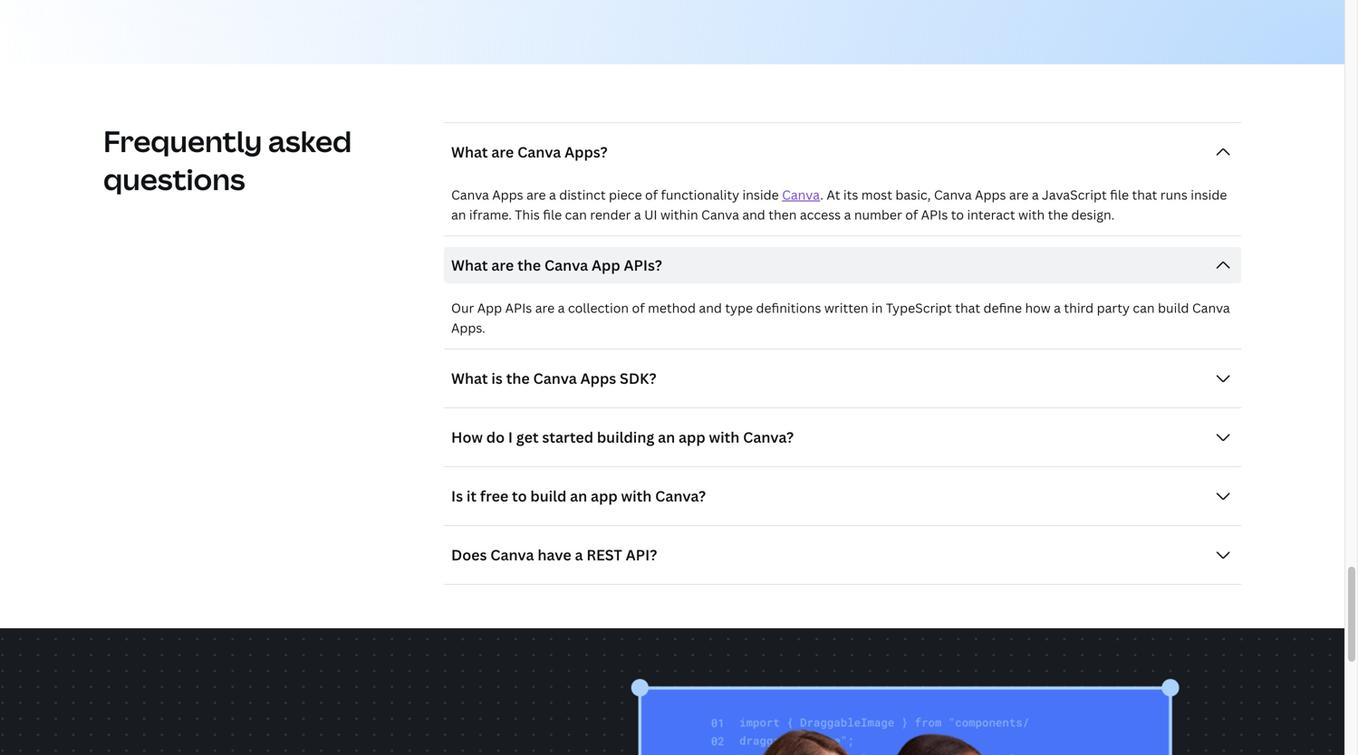 Task type: describe. For each thing, give the bounding box(es) containing it.
can inside . at its most basic, canva apps are a javascript file that runs inside an iframe. this file can render a ui within canva and then access a number of apis to interact with the design.
[[565, 206, 587, 223]]

javascript
[[1042, 186, 1107, 204]]

app inside what are the canva app apis? "dropdown button"
[[592, 256, 621, 275]]

frequently
[[103, 121, 262, 161]]

how
[[1025, 300, 1051, 317]]

0 vertical spatial file
[[1110, 186, 1129, 204]]

what is the canva apps sdk? button
[[444, 361, 1242, 397]]

the inside . at its most basic, canva apps are a javascript file that runs inside an iframe. this file can render a ui within canva and then access a number of apis to interact with the design.
[[1048, 206, 1069, 223]]

apis?
[[624, 256, 662, 275]]

how do i get started building an app with canva? button
[[444, 420, 1242, 456]]

does canva have a rest api?
[[451, 546, 657, 565]]

inside inside . at its most basic, canva apps are a javascript file that runs inside an iframe. this file can render a ui within canva and then access a number of apis to interact with the design.
[[1191, 186, 1228, 204]]

apis inside . at its most basic, canva apps are a javascript file that runs inside an iframe. this file can render a ui within canva and then access a number of apis to interact with the design.
[[921, 206, 948, 223]]

it
[[467, 487, 477, 506]]

are inside our app apis are a collection of method and type definitions written in typescript that define how a third party can build canva apps.
[[535, 300, 555, 317]]

to inside dropdown button
[[512, 487, 527, 506]]

are up this
[[527, 186, 546, 204]]

build inside our app apis are a collection of method and type definitions written in typescript that define how a third party can build canva apps.
[[1158, 300, 1190, 317]]

third
[[1064, 300, 1094, 317]]

0 vertical spatial canva?
[[743, 428, 794, 447]]

definitions
[[756, 300, 822, 317]]

. at its most basic, canva apps are a javascript file that runs inside an iframe. this file can render a ui within canva and then access a number of apis to interact with the design.
[[451, 186, 1228, 223]]

canva inside dropdown button
[[491, 546, 534, 565]]

of for type
[[632, 300, 645, 317]]

questions
[[103, 160, 245, 199]]

what are canva apps? button
[[444, 134, 1242, 170]]

its
[[844, 186, 859, 204]]

how
[[451, 428, 483, 447]]

free
[[480, 487, 509, 506]]

can inside our app apis are a collection of method and type definitions written in typescript that define how a third party can build canva apps.
[[1133, 300, 1155, 317]]

canva inside our app apis are a collection of method and type definitions written in typescript that define how a third party can build canva apps.
[[1193, 300, 1231, 317]]

a right how at right
[[1054, 300, 1061, 317]]

how do i get started building an app with canva?
[[451, 428, 794, 447]]

of for canva
[[645, 186, 658, 204]]

0 vertical spatial app
[[679, 428, 706, 447]]

does canva have a rest api? button
[[444, 537, 1242, 574]]

piece
[[609, 186, 642, 204]]

1 vertical spatial with
[[709, 428, 740, 447]]

what is the canva apps sdk?
[[451, 369, 657, 388]]

get
[[516, 428, 539, 447]]

the for what are the canva app apis?
[[518, 256, 541, 275]]

started
[[542, 428, 594, 447]]

a down its
[[844, 206, 851, 223]]

design.
[[1072, 206, 1115, 223]]

canva link
[[782, 186, 821, 204]]

building
[[597, 428, 655, 447]]

what for what are canva apps?
[[451, 142, 488, 162]]

party
[[1097, 300, 1130, 317]]

a left collection on the left
[[558, 300, 565, 317]]

is
[[451, 487, 463, 506]]

are inside . at its most basic, canva apps are a javascript file that runs inside an iframe. this file can render a ui within canva and then access a number of apis to interact with the design.
[[1010, 186, 1029, 204]]

are inside "dropdown button"
[[492, 256, 514, 275]]

and inside our app apis are a collection of method and type definitions written in typescript that define how a third party can build canva apps.
[[699, 300, 722, 317]]

apps?
[[565, 142, 608, 162]]

in
[[872, 300, 883, 317]]

0 horizontal spatial with
[[621, 487, 652, 506]]

typescript
[[886, 300, 952, 317]]

1 vertical spatial an
[[658, 428, 675, 447]]

is it free to build an app with canva?
[[451, 487, 706, 506]]

type
[[725, 300, 753, 317]]

interact
[[968, 206, 1016, 223]]

build inside dropdown button
[[531, 487, 567, 506]]

functionality
[[661, 186, 740, 204]]

at
[[827, 186, 841, 204]]

apps inside what is the canva apps sdk? dropdown button
[[581, 369, 617, 388]]

a left distinct
[[549, 186, 556, 204]]

that inside our app apis are a collection of method and type definitions written in typescript that define how a third party can build canva apps.
[[955, 300, 981, 317]]

1 vertical spatial app
[[591, 487, 618, 506]]

asked
[[268, 121, 352, 161]]

i
[[508, 428, 513, 447]]

is it free to build an app with canva? button
[[444, 479, 1242, 515]]

basic,
[[896, 186, 931, 204]]

most
[[862, 186, 893, 204]]

the for what is the canva apps sdk?
[[506, 369, 530, 388]]

0 horizontal spatial file
[[543, 206, 562, 223]]

access
[[800, 206, 841, 223]]



Task type: locate. For each thing, give the bounding box(es) containing it.
apps.
[[451, 320, 486, 337]]

file up design.
[[1110, 186, 1129, 204]]

apis right our
[[505, 300, 532, 317]]

0 horizontal spatial inside
[[743, 186, 779, 204]]

method
[[648, 300, 696, 317]]

1 inside from the left
[[743, 186, 779, 204]]

0 vertical spatial to
[[951, 206, 964, 223]]

to left interact
[[951, 206, 964, 223]]

the down this
[[518, 256, 541, 275]]

3 what from the top
[[451, 369, 488, 388]]

1 horizontal spatial and
[[743, 206, 766, 223]]

what for what are the canva app apis?
[[451, 256, 488, 275]]

0 horizontal spatial apps
[[492, 186, 524, 204]]

build
[[1158, 300, 1190, 317], [531, 487, 567, 506]]

a right "have"
[[575, 546, 583, 565]]

an inside . at its most basic, canva apps are a javascript file that runs inside an iframe. this file can render a ui within canva and then access a number of apis to interact with the design.
[[451, 206, 466, 223]]

to right free
[[512, 487, 527, 506]]

then
[[769, 206, 797, 223]]

app up rest
[[591, 487, 618, 506]]

inside right runs
[[1191, 186, 1228, 204]]

define
[[984, 300, 1022, 317]]

an down started
[[570, 487, 588, 506]]

0 horizontal spatial build
[[531, 487, 567, 506]]

and left then at right
[[743, 206, 766, 223]]

apis inside our app apis are a collection of method and type definitions written in typescript that define how a third party can build canva apps.
[[505, 300, 532, 317]]

file
[[1110, 186, 1129, 204], [543, 206, 562, 223]]

iframe.
[[469, 206, 512, 223]]

canva
[[518, 142, 561, 162], [451, 186, 489, 204], [782, 186, 821, 204], [934, 186, 972, 204], [702, 206, 739, 223], [545, 256, 588, 275], [1193, 300, 1231, 317], [533, 369, 577, 388], [491, 546, 534, 565]]

1 horizontal spatial build
[[1158, 300, 1190, 317]]

1 what from the top
[[451, 142, 488, 162]]

1 vertical spatial file
[[543, 206, 562, 223]]

to inside . at its most basic, canva apps are a javascript file that runs inside an iframe. this file can render a ui within canva and then access a number of apis to interact with the design.
[[951, 206, 964, 223]]

render
[[590, 206, 631, 223]]

are
[[492, 142, 514, 162], [527, 186, 546, 204], [1010, 186, 1029, 204], [492, 256, 514, 275], [535, 300, 555, 317]]

1 vertical spatial that
[[955, 300, 981, 317]]

1 vertical spatial app
[[477, 300, 502, 317]]

2 vertical spatial the
[[506, 369, 530, 388]]

2 horizontal spatial with
[[1019, 206, 1045, 223]]

within
[[661, 206, 698, 223]]

what are the canva app apis? button
[[444, 247, 1242, 284]]

apis down basic,
[[921, 206, 948, 223]]

ui
[[645, 206, 658, 223]]

1 horizontal spatial to
[[951, 206, 964, 223]]

that left 'define'
[[955, 300, 981, 317]]

of
[[645, 186, 658, 204], [906, 206, 918, 223], [632, 300, 645, 317]]

are down iframe.
[[492, 256, 514, 275]]

number
[[855, 206, 903, 223]]

1 vertical spatial what
[[451, 256, 488, 275]]

have
[[538, 546, 572, 565]]

are down "what are the canva app apis?"
[[535, 300, 555, 317]]

an left iframe.
[[451, 206, 466, 223]]

2 horizontal spatial an
[[658, 428, 675, 447]]

apps left sdk?
[[581, 369, 617, 388]]

with inside . at its most basic, canva apps are a javascript file that runs inside an iframe. this file can render a ui within canva and then access a number of apis to interact with the design.
[[1019, 206, 1045, 223]]

a left ui
[[634, 206, 641, 223]]

a inside does canva have a rest api? dropdown button
[[575, 546, 583, 565]]

written
[[825, 300, 869, 317]]

app left apis?
[[592, 256, 621, 275]]

inside up then at right
[[743, 186, 779, 204]]

of down basic,
[[906, 206, 918, 223]]

rest
[[587, 546, 623, 565]]

0 horizontal spatial app
[[591, 487, 618, 506]]

apis
[[921, 206, 948, 223], [505, 300, 532, 317]]

file right this
[[543, 206, 562, 223]]

canva inside "dropdown button"
[[545, 256, 588, 275]]

what for what is the canva apps sdk?
[[451, 369, 488, 388]]

are up interact
[[1010, 186, 1029, 204]]

can
[[565, 206, 587, 223], [1133, 300, 1155, 317]]

0 vertical spatial can
[[565, 206, 587, 223]]

0 vertical spatial that
[[1132, 186, 1158, 204]]

0 horizontal spatial of
[[632, 300, 645, 317]]

what are canva apps?
[[451, 142, 608, 162]]

what up iframe.
[[451, 142, 488, 162]]

to
[[951, 206, 964, 223], [512, 487, 527, 506]]

0 vertical spatial an
[[451, 206, 466, 223]]

0 vertical spatial the
[[1048, 206, 1069, 223]]

1 horizontal spatial with
[[709, 428, 740, 447]]

1 horizontal spatial apis
[[921, 206, 948, 223]]

apps up iframe.
[[492, 186, 524, 204]]

1 vertical spatial the
[[518, 256, 541, 275]]

build right party
[[1158, 300, 1190, 317]]

2 vertical spatial of
[[632, 300, 645, 317]]

and inside . at its most basic, canva apps are a javascript file that runs inside an iframe. this file can render a ui within canva and then access a number of apis to interact with the design.
[[743, 206, 766, 223]]

0 horizontal spatial apis
[[505, 300, 532, 317]]

inside
[[743, 186, 779, 204], [1191, 186, 1228, 204]]

2 horizontal spatial of
[[906, 206, 918, 223]]

1 horizontal spatial that
[[1132, 186, 1158, 204]]

1 horizontal spatial file
[[1110, 186, 1129, 204]]

2 inside from the left
[[1191, 186, 1228, 204]]

0 vertical spatial build
[[1158, 300, 1190, 317]]

1 horizontal spatial apps
[[581, 369, 617, 388]]

apps up interact
[[975, 186, 1006, 204]]

apps inside . at its most basic, canva apps are a javascript file that runs inside an iframe. this file can render a ui within canva and then access a number of apis to interact with the design.
[[975, 186, 1006, 204]]

0 horizontal spatial can
[[565, 206, 587, 223]]

0 horizontal spatial that
[[955, 300, 981, 317]]

the inside "dropdown button"
[[518, 256, 541, 275]]

1 horizontal spatial an
[[570, 487, 588, 506]]

1 horizontal spatial app
[[679, 428, 706, 447]]

1 horizontal spatial app
[[592, 256, 621, 275]]

apps
[[492, 186, 524, 204], [975, 186, 1006, 204], [581, 369, 617, 388]]

2 what from the top
[[451, 256, 488, 275]]

what up our
[[451, 256, 488, 275]]

what are the canva app apis?
[[451, 256, 662, 275]]

and left type
[[699, 300, 722, 317]]

2 vertical spatial an
[[570, 487, 588, 506]]

0 horizontal spatial to
[[512, 487, 527, 506]]

an
[[451, 206, 466, 223], [658, 428, 675, 447], [570, 487, 588, 506]]

our app apis are a collection of method and type definitions written in typescript that define how a third party can build canva apps.
[[451, 300, 1231, 337]]

of left method
[[632, 300, 645, 317]]

1 horizontal spatial canva?
[[743, 428, 794, 447]]

the right is
[[506, 369, 530, 388]]

1 vertical spatial canva?
[[655, 487, 706, 506]]

canva apps are a distinct piece of functionality inside canva
[[451, 186, 821, 204]]

with
[[1019, 206, 1045, 223], [709, 428, 740, 447], [621, 487, 652, 506]]

of inside . at its most basic, canva apps are a javascript file that runs inside an iframe. this file can render a ui within canva and then access a number of apis to interact with the design.
[[906, 206, 918, 223]]

2 horizontal spatial apps
[[975, 186, 1006, 204]]

of up ui
[[645, 186, 658, 204]]

1 horizontal spatial can
[[1133, 300, 1155, 317]]

app
[[679, 428, 706, 447], [591, 487, 618, 506]]

1 horizontal spatial inside
[[1191, 186, 1228, 204]]

the inside dropdown button
[[506, 369, 530, 388]]

0 horizontal spatial app
[[477, 300, 502, 317]]

what inside "dropdown button"
[[451, 256, 488, 275]]

what
[[451, 142, 488, 162], [451, 256, 488, 275], [451, 369, 488, 388]]

sdk?
[[620, 369, 657, 388]]

this
[[515, 206, 540, 223]]

collection
[[568, 300, 629, 317]]

does
[[451, 546, 487, 565]]

0 vertical spatial app
[[592, 256, 621, 275]]

.
[[821, 186, 824, 204]]

of inside our app apis are a collection of method and type definitions written in typescript that define how a third party can build canva apps.
[[632, 300, 645, 317]]

are inside dropdown button
[[492, 142, 514, 162]]

app right our
[[477, 300, 502, 317]]

1 vertical spatial can
[[1133, 300, 1155, 317]]

can down distinct
[[565, 206, 587, 223]]

that inside . at its most basic, canva apps are a javascript file that runs inside an iframe. this file can render a ui within canva and then access a number of apis to interact with the design.
[[1132, 186, 1158, 204]]

and
[[743, 206, 766, 223], [699, 300, 722, 317]]

an right building
[[658, 428, 675, 447]]

0 horizontal spatial an
[[451, 206, 466, 223]]

0 horizontal spatial and
[[699, 300, 722, 317]]

api?
[[626, 546, 657, 565]]

0 vertical spatial what
[[451, 142, 488, 162]]

that
[[1132, 186, 1158, 204], [955, 300, 981, 317]]

0 vertical spatial and
[[743, 206, 766, 223]]

the down javascript
[[1048, 206, 1069, 223]]

0 horizontal spatial canva?
[[655, 487, 706, 506]]

distinct
[[559, 186, 606, 204]]

do
[[486, 428, 505, 447]]

app right building
[[679, 428, 706, 447]]

frequently asked questions
[[103, 121, 352, 199]]

a left javascript
[[1032, 186, 1039, 204]]

1 vertical spatial apis
[[505, 300, 532, 317]]

that left runs
[[1132, 186, 1158, 204]]

our
[[451, 300, 474, 317]]

1 horizontal spatial of
[[645, 186, 658, 204]]

is
[[492, 369, 503, 388]]

app
[[592, 256, 621, 275], [477, 300, 502, 317]]

runs
[[1161, 186, 1188, 204]]

1 vertical spatial of
[[906, 206, 918, 223]]

are up iframe.
[[492, 142, 514, 162]]

1 vertical spatial to
[[512, 487, 527, 506]]

the
[[1048, 206, 1069, 223], [518, 256, 541, 275], [506, 369, 530, 388]]

2 vertical spatial what
[[451, 369, 488, 388]]

a
[[549, 186, 556, 204], [1032, 186, 1039, 204], [634, 206, 641, 223], [844, 206, 851, 223], [558, 300, 565, 317], [1054, 300, 1061, 317], [575, 546, 583, 565]]

what left is
[[451, 369, 488, 388]]

app inside our app apis are a collection of method and type definitions written in typescript that define how a third party can build canva apps.
[[477, 300, 502, 317]]

0 vertical spatial with
[[1019, 206, 1045, 223]]

build right free
[[531, 487, 567, 506]]

0 vertical spatial of
[[645, 186, 658, 204]]

1 vertical spatial and
[[699, 300, 722, 317]]

canva?
[[743, 428, 794, 447], [655, 487, 706, 506]]

2 vertical spatial with
[[621, 487, 652, 506]]

can right party
[[1133, 300, 1155, 317]]

0 vertical spatial apis
[[921, 206, 948, 223]]

1 vertical spatial build
[[531, 487, 567, 506]]



Task type: vqa. For each thing, say whether or not it's contained in the screenshot.
ITS
yes



